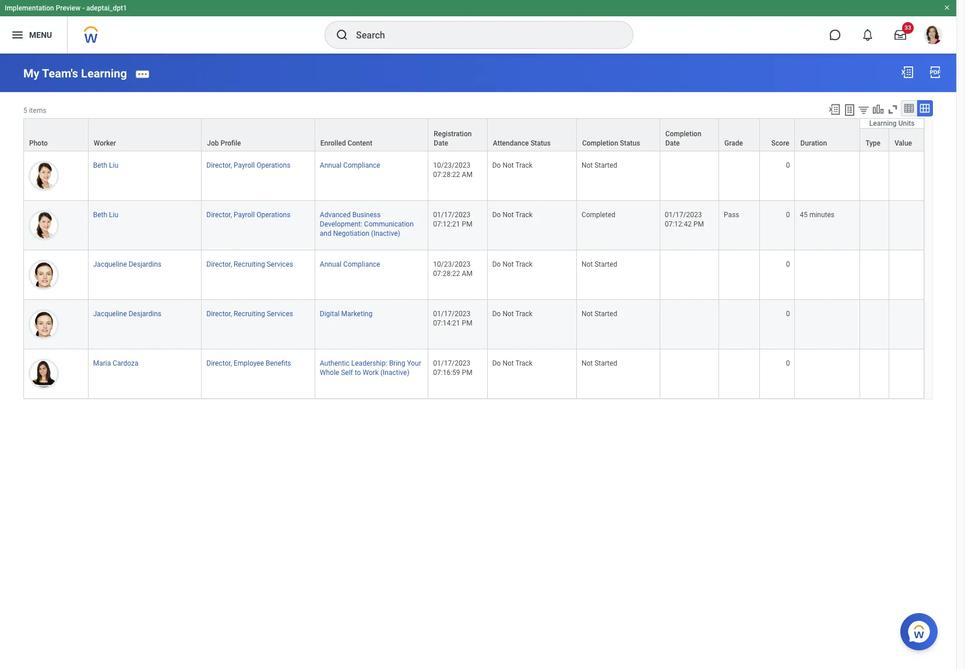 Task type: vqa. For each thing, say whether or not it's contained in the screenshot.
07:16:59
yes



Task type: describe. For each thing, give the bounding box(es) containing it.
learning units button
[[861, 119, 924, 128]]

beth liu for annual
[[93, 161, 118, 170]]

(inactive) inside authentic leadership: bring your whole self to work (inactive)
[[381, 369, 410, 377]]

completion date button
[[660, 119, 719, 151]]

payroll for advanced business development: communication and negotiation (inactive)
[[234, 211, 255, 219]]

am for director, payroll operations
[[462, 171, 473, 179]]

communication
[[364, 220, 414, 229]]

authentic
[[320, 360, 350, 368]]

jacqueline desjardins for annual
[[93, 261, 161, 269]]

registration date
[[434, 130, 472, 147]]

am for director, recruiting services
[[462, 270, 473, 278]]

beth liu link for advanced
[[93, 209, 118, 219]]

type button
[[861, 129, 889, 151]]

completion status
[[582, 139, 640, 147]]

director, recruiting services for annual compliance
[[207, 261, 293, 269]]

do for 3rd do not track element from the top of the my team's learning 'main content'
[[492, 261, 501, 269]]

45
[[800, 211, 808, 219]]

pm for 01/17/2023 07:12:42 pm
[[694, 220, 704, 229]]

do not track for digital marketing link do not track element
[[492, 310, 533, 318]]

beth liu for advanced
[[93, 211, 118, 219]]

01/17/2023 07:16:59 pm
[[433, 360, 473, 377]]

(inactive) inside advanced business development: communication and negotiation (inactive)
[[371, 230, 400, 238]]

10/23/2023 07:28:22 am for operations
[[433, 161, 473, 179]]

maria cardoza
[[93, 360, 138, 368]]

registration
[[434, 130, 472, 138]]

my team's learning
[[23, 66, 127, 80]]

services for digital marketing
[[267, 310, 293, 318]]

10/23/2023 07:28:22 am for services
[[433, 261, 473, 278]]

digital marketing
[[320, 310, 373, 318]]

07:16:59
[[433, 369, 460, 377]]

negotiation
[[333, 230, 370, 238]]

not started for fourth not started element from the top
[[582, 360, 617, 368]]

33 button
[[888, 22, 914, 48]]

director, employee benefits link
[[207, 357, 291, 368]]

1 director, from the top
[[207, 161, 232, 170]]

07:14:21
[[433, 320, 460, 328]]

pass
[[724, 211, 740, 219]]

row containing type
[[23, 128, 925, 151]]

director, for digital's director, recruiting services link
[[207, 310, 232, 318]]

3 row from the top
[[23, 151, 925, 201]]

authentic leadership: bring your whole self to work (inactive) link
[[320, 357, 421, 377]]

desjardins for annual
[[129, 261, 161, 269]]

job profile button
[[202, 119, 315, 151]]

minutes
[[810, 211, 835, 219]]

pm for 01/17/2023 07:14:21 pm
[[462, 320, 473, 328]]

do not track for do not track element corresponding to authentic leadership: bring your whole self to work (inactive) link
[[492, 360, 533, 368]]

close environment banner image
[[944, 4, 951, 11]]

photo button
[[24, 119, 88, 151]]

director, payroll operations for annual compliance
[[207, 161, 291, 170]]

beth for advanced business development: communication and negotiation (inactive)
[[93, 211, 107, 219]]

annual compliance link for director, recruiting services
[[320, 258, 380, 269]]

track for 1st do not track element from the top
[[516, 161, 533, 170]]

01/17/2023 07:14:21 pm
[[433, 310, 473, 328]]

director, payroll operations link for annual
[[207, 159, 291, 170]]

do for do not track element corresponding to authentic leadership: bring your whole self to work (inactive) link
[[492, 360, 501, 368]]

marketing
[[341, 310, 373, 318]]

3 do not track element from the top
[[492, 258, 533, 269]]

menu
[[29, 30, 52, 39]]

do for 1st do not track element from the top
[[492, 161, 501, 170]]

annual compliance for director, recruiting services
[[320, 261, 380, 269]]

leadership:
[[351, 360, 388, 368]]

self
[[341, 369, 353, 377]]

items
[[29, 107, 46, 115]]

worker
[[94, 139, 116, 147]]

recruiting for annual compliance
[[234, 261, 265, 269]]

expand table image
[[919, 102, 931, 114]]

duration
[[801, 139, 827, 147]]

implementation preview -   adeptai_dpt1
[[5, 4, 127, 12]]

registration date button
[[429, 119, 487, 151]]

attendance status button
[[488, 119, 577, 151]]

track for do not track element corresponding to authentic leadership: bring your whole self to work (inactive) link
[[516, 360, 533, 368]]

do not track element for authentic leadership: bring your whole self to work (inactive) link
[[492, 357, 533, 368]]

work
[[363, 369, 379, 377]]

value button
[[890, 129, 924, 151]]

not started for 2nd not started element from the top of the my team's learning 'main content'
[[582, 261, 617, 269]]

employee's photo (beth liu) image for export to excel image
[[29, 161, 59, 191]]

do not track element for digital marketing link
[[492, 308, 533, 318]]

your
[[407, 360, 421, 368]]

photo
[[29, 139, 48, 147]]

maria cardoza link
[[93, 357, 138, 368]]

row containing maria cardoza
[[23, 350, 925, 399]]

director, recruiting services link for annual
[[207, 258, 293, 269]]

4 row from the top
[[23, 201, 925, 251]]

director, for director, recruiting services link related to annual
[[207, 261, 232, 269]]

jacqueline desjardins link for annual
[[93, 258, 161, 269]]

enrolled
[[321, 139, 346, 147]]

do for digital marketing link do not track element
[[492, 310, 501, 318]]

5 row from the top
[[23, 251, 925, 300]]

enrolled content
[[321, 139, 372, 147]]

search image
[[335, 28, 349, 42]]

content
[[348, 139, 372, 147]]

digital
[[320, 310, 340, 318]]

4 started from the top
[[595, 360, 617, 368]]

grade
[[725, 139, 743, 147]]

33
[[905, 24, 912, 31]]

01/17/2023 07:12:21 pm
[[433, 211, 473, 229]]

my team's learning element
[[23, 66, 127, 80]]

10/23/2023 for director, payroll operations
[[433, 161, 471, 170]]

advanced business development: communication and negotiation (inactive)
[[320, 211, 414, 238]]

do not track for 1st do not track element from the top
[[492, 161, 533, 170]]

job
[[207, 139, 219, 147]]

director, payroll operations for advanced business development: communication and negotiation (inactive)
[[207, 211, 291, 219]]

completed element
[[582, 209, 616, 219]]

Search Workday  search field
[[356, 22, 609, 48]]

track for digital marketing link do not track element
[[516, 310, 533, 318]]

5 items
[[23, 107, 46, 115]]

authentic leadership: bring your whole self to work (inactive)
[[320, 360, 421, 377]]

profile
[[221, 139, 241, 147]]

my
[[23, 66, 39, 80]]

annual compliance for director, payroll operations
[[320, 161, 380, 170]]

do for do not track element for advanced business development: communication and negotiation (inactive) link
[[492, 211, 501, 219]]

cardoza
[[113, 360, 138, 368]]

whole
[[320, 369, 339, 377]]

preview
[[56, 4, 81, 12]]

desjardins for digital
[[129, 310, 161, 318]]

fullscreen image
[[887, 103, 900, 116]]

liu for annual
[[109, 161, 118, 170]]

completion for date
[[666, 130, 702, 138]]

1 employee's photo (jacqueline desjardins) image from the top
[[29, 260, 59, 290]]

3 not started element from the top
[[582, 308, 617, 318]]

completion status button
[[577, 119, 660, 151]]

row containing learning units
[[23, 118, 925, 151]]

2 started from the top
[[595, 261, 617, 269]]

45 minutes
[[800, 211, 835, 219]]

07:28:22 for director, payroll operations
[[433, 171, 460, 179]]

payroll for annual compliance
[[234, 161, 255, 170]]

bring
[[389, 360, 405, 368]]

benefits
[[266, 360, 291, 368]]

status for completion status
[[620, 139, 640, 147]]

profile logan mcneil image
[[924, 26, 943, 47]]



Task type: locate. For each thing, give the bounding box(es) containing it.
0 horizontal spatial status
[[531, 139, 551, 147]]

compliance for director, recruiting services
[[343, 261, 380, 269]]

2 desjardins from the top
[[129, 310, 161, 318]]

date inside registration date
[[434, 139, 448, 147]]

liu for advanced
[[109, 211, 118, 219]]

pm inside 01/17/2023 07:14:21 pm
[[462, 320, 473, 328]]

4 not started from the top
[[582, 360, 617, 368]]

0 vertical spatial payroll
[[234, 161, 255, 170]]

01/17/2023 inside 01/17/2023 07:14:21 pm
[[433, 310, 471, 318]]

implementation
[[5, 4, 54, 12]]

0 vertical spatial desjardins
[[129, 261, 161, 269]]

pm inside 01/17/2023 07:12:42 pm
[[694, 220, 704, 229]]

do not track for 3rd do not track element from the top of the my team's learning 'main content'
[[492, 261, 533, 269]]

1 vertical spatial jacqueline
[[93, 310, 127, 318]]

2 0 from the top
[[786, 211, 790, 219]]

1 annual compliance link from the top
[[320, 159, 380, 170]]

1 jacqueline desjardins from the top
[[93, 261, 161, 269]]

07:28:22 for director, recruiting services
[[433, 270, 460, 278]]

track for 3rd do not track element from the top of the my team's learning 'main content'
[[516, 261, 533, 269]]

0 vertical spatial services
[[267, 261, 293, 269]]

select to filter grid data image
[[858, 104, 870, 116]]

3 director, from the top
[[207, 261, 232, 269]]

01/17/2023 for 07:16:59
[[433, 360, 471, 368]]

4 do from the top
[[492, 310, 501, 318]]

10/23/2023 07:28:22 am
[[433, 161, 473, 179], [433, 261, 473, 278]]

1 vertical spatial completion
[[582, 139, 618, 147]]

jacqueline desjardins
[[93, 261, 161, 269], [93, 310, 161, 318]]

1 beth liu link from the top
[[93, 159, 118, 170]]

director, for director, employee benefits link
[[207, 360, 232, 368]]

desjardins
[[129, 261, 161, 269], [129, 310, 161, 318]]

maria
[[93, 360, 111, 368]]

0 vertical spatial 10/23/2023
[[433, 161, 471, 170]]

director, recruiting services for digital marketing
[[207, 310, 293, 318]]

07:12:21
[[433, 220, 460, 229]]

1 vertical spatial services
[[267, 310, 293, 318]]

01/17/2023 inside 01/17/2023 07:12:42 pm
[[665, 211, 702, 219]]

compliance down content
[[343, 161, 380, 170]]

10/23/2023 down 07:12:21
[[433, 261, 471, 269]]

duration button
[[795, 119, 860, 151]]

2 operations from the top
[[257, 211, 291, 219]]

beth liu
[[93, 161, 118, 170], [93, 211, 118, 219]]

jacqueline for digital marketing
[[93, 310, 127, 318]]

status right attendance
[[531, 139, 551, 147]]

1 vertical spatial annual compliance
[[320, 261, 380, 269]]

0 vertical spatial director, payroll operations link
[[207, 159, 291, 170]]

5 0 from the top
[[786, 360, 790, 368]]

0 vertical spatial completion
[[666, 130, 702, 138]]

1 vertical spatial 10/23/2023 07:28:22 am
[[433, 261, 473, 278]]

2 am from the top
[[462, 270, 473, 278]]

7 row from the top
[[23, 350, 925, 399]]

(inactive) down communication
[[371, 230, 400, 238]]

1 horizontal spatial status
[[620, 139, 640, 147]]

director, recruiting services link for digital
[[207, 308, 293, 318]]

annual
[[320, 161, 342, 170], [320, 261, 342, 269]]

advanced business development: communication and negotiation (inactive) link
[[320, 209, 414, 238]]

compliance
[[343, 161, 380, 170], [343, 261, 380, 269]]

0 horizontal spatial date
[[434, 139, 448, 147]]

0 vertical spatial annual compliance link
[[320, 159, 380, 170]]

-
[[82, 4, 85, 12]]

1 vertical spatial (inactive)
[[381, 369, 410, 377]]

1 0 from the top
[[786, 161, 790, 170]]

1 compliance from the top
[[343, 161, 380, 170]]

am down registration date
[[462, 171, 473, 179]]

employee's photo (maria cardoza) image
[[29, 359, 59, 390]]

status inside popup button
[[620, 139, 640, 147]]

export to worksheets image
[[843, 103, 857, 117]]

2 annual from the top
[[320, 261, 342, 269]]

2 do from the top
[[492, 211, 501, 219]]

pm for 01/17/2023 07:12:21 pm
[[462, 220, 473, 229]]

1 vertical spatial operations
[[257, 211, 291, 219]]

view printable version (pdf) image
[[929, 65, 943, 79]]

10/23/2023 07:28:22 am down 07:12:21
[[433, 261, 473, 278]]

3 0 from the top
[[786, 261, 790, 269]]

1 vertical spatial liu
[[109, 211, 118, 219]]

1 vertical spatial beth
[[93, 211, 107, 219]]

pm inside the 01/17/2023 07:12:21 pm
[[462, 220, 473, 229]]

0 vertical spatial jacqueline
[[93, 261, 127, 269]]

5 do not track from the top
[[492, 360, 533, 368]]

learning inside 'learning units' popup button
[[870, 119, 897, 128]]

1 vertical spatial beth liu link
[[93, 209, 118, 219]]

0 vertical spatial director, recruiting services link
[[207, 258, 293, 269]]

worker button
[[88, 119, 201, 151]]

1 10/23/2023 from the top
[[433, 161, 471, 170]]

pm for 01/17/2023 07:16:59 pm
[[462, 369, 473, 377]]

1 payroll from the top
[[234, 161, 255, 170]]

director, payroll operations link for advanced
[[207, 209, 291, 219]]

0 vertical spatial employee's photo (beth liu) image
[[29, 161, 59, 191]]

compliance down negotiation at the top of the page
[[343, 261, 380, 269]]

menu banner
[[0, 0, 957, 54]]

jacqueline desjardins link
[[93, 258, 161, 269], [93, 308, 161, 318]]

2 compliance from the top
[[343, 261, 380, 269]]

1 beth from the top
[[93, 161, 107, 170]]

date for completion date
[[666, 139, 680, 147]]

1 vertical spatial am
[[462, 270, 473, 278]]

0 vertical spatial compliance
[[343, 161, 380, 170]]

4 track from the top
[[516, 310, 533, 318]]

10/23/2023
[[433, 161, 471, 170], [433, 261, 471, 269]]

not
[[503, 161, 514, 170], [582, 161, 593, 170], [503, 211, 514, 219], [503, 261, 514, 269], [582, 261, 593, 269], [503, 310, 514, 318], [582, 310, 593, 318], [503, 360, 514, 368], [582, 360, 593, 368]]

completion for status
[[582, 139, 618, 147]]

1 horizontal spatial learning
[[870, 119, 897, 128]]

1 vertical spatial compliance
[[343, 261, 380, 269]]

0 vertical spatial operations
[[257, 161, 291, 170]]

learning down the expand/collapse chart image
[[870, 119, 897, 128]]

to
[[355, 369, 361, 377]]

attendance status
[[493, 139, 551, 147]]

completed
[[582, 211, 616, 219]]

track for do not track element for advanced business development: communication and negotiation (inactive) link
[[516, 211, 533, 219]]

inbox large image
[[895, 29, 907, 41]]

completion
[[666, 130, 702, 138], [582, 139, 618, 147]]

0 vertical spatial jacqueline desjardins
[[93, 261, 161, 269]]

operations
[[257, 161, 291, 170], [257, 211, 291, 219]]

1 vertical spatial desjardins
[[129, 310, 161, 318]]

10/23/2023 down registration date
[[433, 161, 471, 170]]

1 vertical spatial employee's photo (beth liu) image
[[29, 210, 59, 241]]

(inactive) down bring
[[381, 369, 410, 377]]

not started for first not started element
[[582, 161, 617, 170]]

07:28:22 down registration date
[[433, 171, 460, 179]]

2 director, from the top
[[207, 211, 232, 219]]

2 payroll from the top
[[234, 211, 255, 219]]

2 not started element from the top
[[582, 258, 617, 269]]

2 beth liu from the top
[[93, 211, 118, 219]]

0 horizontal spatial learning
[[81, 66, 127, 80]]

operations for advanced business development: communication and negotiation (inactive)
[[257, 211, 291, 219]]

status left completion date
[[620, 139, 640, 147]]

1 vertical spatial 10/23/2023
[[433, 261, 471, 269]]

2 annual compliance link from the top
[[320, 258, 380, 269]]

0 for 3rd do not track element from the top of the my team's learning 'main content'
[[786, 261, 790, 269]]

not started element
[[582, 159, 617, 170], [582, 258, 617, 269], [582, 308, 617, 318], [582, 357, 617, 368]]

annual down enrolled
[[320, 161, 342, 170]]

0 vertical spatial beth
[[93, 161, 107, 170]]

0 for 1st do not track element from the top
[[786, 161, 790, 170]]

2 director, recruiting services link from the top
[[207, 308, 293, 318]]

2 row from the top
[[23, 128, 925, 151]]

0 vertical spatial annual
[[320, 161, 342, 170]]

and
[[320, 230, 332, 238]]

2 10/23/2023 from the top
[[433, 261, 471, 269]]

1 operations from the top
[[257, 161, 291, 170]]

attendance
[[493, 139, 529, 147]]

export to excel image
[[828, 103, 841, 116]]

2 director, recruiting services from the top
[[207, 310, 293, 318]]

pm right 07:16:59
[[462, 369, 473, 377]]

2 07:28:22 from the top
[[433, 270, 460, 278]]

01/17/2023 for 07:14:21
[[433, 310, 471, 318]]

1 director, payroll operations from the top
[[207, 161, 291, 170]]

1 do not track element from the top
[[492, 159, 533, 170]]

5
[[23, 107, 27, 115]]

annual compliance link down enrolled content
[[320, 159, 380, 170]]

3 do from the top
[[492, 261, 501, 269]]

0 vertical spatial (inactive)
[[371, 230, 400, 238]]

date right completion status popup button
[[666, 139, 680, 147]]

not started for second not started element from the bottom
[[582, 310, 617, 318]]

01/17/2023 inside the 01/17/2023 07:12:21 pm
[[433, 211, 471, 219]]

1 horizontal spatial completion
[[666, 130, 702, 138]]

pass element
[[724, 209, 740, 219]]

01/17/2023 up 07:12:42
[[665, 211, 702, 219]]

employee
[[234, 360, 264, 368]]

0 vertical spatial beth liu link
[[93, 159, 118, 170]]

grade button
[[719, 119, 760, 151]]

am up 01/17/2023 07:14:21 pm
[[462, 270, 473, 278]]

services
[[267, 261, 293, 269], [267, 310, 293, 318]]

beth liu link for annual
[[93, 159, 118, 170]]

liu
[[109, 161, 118, 170], [109, 211, 118, 219]]

1 vertical spatial director, recruiting services link
[[207, 308, 293, 318]]

2 status from the left
[[620, 139, 640, 147]]

0
[[786, 161, 790, 170], [786, 211, 790, 219], [786, 261, 790, 269], [786, 310, 790, 318], [786, 360, 790, 368]]

1 director, payroll operations link from the top
[[207, 159, 291, 170]]

0 for do not track element for advanced business development: communication and negotiation (inactive) link
[[786, 211, 790, 219]]

job profile
[[207, 139, 241, 147]]

1 vertical spatial employee's photo (jacqueline desjardins) image
[[29, 310, 59, 340]]

development:
[[320, 220, 363, 229]]

0 for digital marketing link do not track element
[[786, 310, 790, 318]]

1 do from the top
[[492, 161, 501, 170]]

1 horizontal spatial date
[[666, 139, 680, 147]]

pm inside 01/17/2023 07:16:59 pm
[[462, 369, 473, 377]]

4 0 from the top
[[786, 310, 790, 318]]

digital marketing link
[[320, 308, 373, 318]]

do not track for do not track element for advanced business development: communication and negotiation (inactive) link
[[492, 211, 533, 219]]

completion date
[[666, 130, 702, 147]]

0 horizontal spatial completion
[[582, 139, 618, 147]]

notifications large image
[[862, 29, 874, 41]]

0 vertical spatial 07:28:22
[[433, 171, 460, 179]]

0 vertical spatial director, payroll operations
[[207, 161, 291, 170]]

2 jacqueline desjardins link from the top
[[93, 308, 161, 318]]

10/23/2023 for director, recruiting services
[[433, 261, 471, 269]]

date inside completion date
[[666, 139, 680, 147]]

type
[[866, 139, 881, 147]]

date for registration date
[[434, 139, 448, 147]]

2 services from the top
[[267, 310, 293, 318]]

01/17/2023 for 07:12:42
[[665, 211, 702, 219]]

0 vertical spatial 10/23/2023 07:28:22 am
[[433, 161, 473, 179]]

2 beth liu link from the top
[[93, 209, 118, 219]]

4 not started element from the top
[[582, 357, 617, 368]]

do not track element
[[492, 159, 533, 170], [492, 209, 533, 219], [492, 258, 533, 269], [492, 308, 533, 318], [492, 357, 533, 368]]

status inside popup button
[[531, 139, 551, 147]]

1 started from the top
[[595, 161, 617, 170]]

annual compliance down negotiation at the top of the page
[[320, 261, 380, 269]]

1 vertical spatial annual compliance link
[[320, 258, 380, 269]]

2 do not track element from the top
[[492, 209, 533, 219]]

01/17/2023 up 07:16:59
[[433, 360, 471, 368]]

2 date from the left
[[666, 139, 680, 147]]

1 employee's photo (beth liu) image from the top
[[29, 161, 59, 191]]

1 annual from the top
[[320, 161, 342, 170]]

1 beth liu from the top
[[93, 161, 118, 170]]

0 for do not track element corresponding to authentic leadership: bring your whole self to work (inactive) link
[[786, 360, 790, 368]]

jacqueline desjardins link for digital
[[93, 308, 161, 318]]

1 vertical spatial jacqueline desjardins
[[93, 310, 161, 318]]

annual compliance down enrolled content
[[320, 161, 380, 170]]

10/23/2023 07:28:22 am down registration date
[[433, 161, 473, 179]]

director, payroll operations
[[207, 161, 291, 170], [207, 211, 291, 219]]

track
[[516, 161, 533, 170], [516, 211, 533, 219], [516, 261, 533, 269], [516, 310, 533, 318], [516, 360, 533, 368]]

5 director, from the top
[[207, 360, 232, 368]]

1 director, recruiting services from the top
[[207, 261, 293, 269]]

0 vertical spatial am
[[462, 171, 473, 179]]

export to excel image
[[901, 65, 915, 79]]

date
[[434, 139, 448, 147], [666, 139, 680, 147]]

3 started from the top
[[595, 310, 617, 318]]

annual for director, recruiting services
[[320, 261, 342, 269]]

1 vertical spatial director, payroll operations link
[[207, 209, 291, 219]]

not started
[[582, 161, 617, 170], [582, 261, 617, 269], [582, 310, 617, 318], [582, 360, 617, 368]]

menu button
[[0, 16, 67, 54]]

learning right team's
[[81, 66, 127, 80]]

2 employee's photo (jacqueline desjardins) image from the top
[[29, 310, 59, 340]]

2 not started from the top
[[582, 261, 617, 269]]

5 do from the top
[[492, 360, 501, 368]]

01/17/2023 up 07:12:21
[[433, 211, 471, 219]]

3 do not track from the top
[[492, 261, 533, 269]]

pm right 07:12:21
[[462, 220, 473, 229]]

5 do not track element from the top
[[492, 357, 533, 368]]

1 annual compliance from the top
[[320, 161, 380, 170]]

1 recruiting from the top
[[234, 261, 265, 269]]

learning units
[[870, 119, 915, 128]]

1 track from the top
[[516, 161, 533, 170]]

justify image
[[10, 28, 24, 42]]

cell
[[660, 151, 719, 201], [719, 151, 760, 201], [795, 151, 861, 201], [861, 151, 890, 201], [890, 151, 925, 201], [861, 201, 890, 251], [890, 201, 925, 251], [660, 251, 719, 300], [719, 251, 760, 300], [795, 251, 861, 300], [861, 251, 890, 300], [890, 251, 925, 300], [660, 300, 719, 350], [719, 300, 760, 350], [795, 300, 861, 350], [861, 300, 890, 350], [890, 300, 925, 350], [660, 350, 719, 399], [719, 350, 760, 399], [795, 350, 861, 399], [861, 350, 890, 399], [890, 350, 925, 399]]

07:28:22 up 01/17/2023 07:14:21 pm
[[433, 270, 460, 278]]

5 track from the top
[[516, 360, 533, 368]]

2 liu from the top
[[109, 211, 118, 219]]

beth
[[93, 161, 107, 170], [93, 211, 107, 219]]

0 vertical spatial liu
[[109, 161, 118, 170]]

1 row from the top
[[23, 118, 925, 151]]

1 10/23/2023 07:28:22 am from the top
[[433, 161, 473, 179]]

2 annual compliance from the top
[[320, 261, 380, 269]]

1 07:28:22 from the top
[[433, 171, 460, 179]]

employee's photo (beth liu) image for export to excel icon
[[29, 210, 59, 241]]

2 director, payroll operations link from the top
[[207, 209, 291, 219]]

annual for director, payroll operations
[[320, 161, 342, 170]]

beth for annual compliance
[[93, 161, 107, 170]]

1 liu from the top
[[109, 161, 118, 170]]

pm
[[462, 220, 473, 229], [694, 220, 704, 229], [462, 320, 473, 328], [462, 369, 473, 377]]

date down the registration at the left top of page
[[434, 139, 448, 147]]

recruiting
[[234, 261, 265, 269], [234, 310, 265, 318]]

1 vertical spatial jacqueline desjardins link
[[93, 308, 161, 318]]

jacqueline desjardins for digital
[[93, 310, 161, 318]]

1 vertical spatial recruiting
[[234, 310, 265, 318]]

01/17/2023 up 07:14:21
[[433, 310, 471, 318]]

4 director, from the top
[[207, 310, 232, 318]]

do
[[492, 161, 501, 170], [492, 211, 501, 219], [492, 261, 501, 269], [492, 310, 501, 318], [492, 360, 501, 368]]

1 vertical spatial annual
[[320, 261, 342, 269]]

0 vertical spatial employee's photo (jacqueline desjardins) image
[[29, 260, 59, 290]]

do not track element for advanced business development: communication and negotiation (inactive) link
[[492, 209, 533, 219]]

(inactive)
[[371, 230, 400, 238], [381, 369, 410, 377]]

1 jacqueline desjardins link from the top
[[93, 258, 161, 269]]

2 employee's photo (beth liu) image from the top
[[29, 210, 59, 241]]

value
[[895, 139, 912, 147]]

2 jacqueline from the top
[[93, 310, 127, 318]]

2 beth from the top
[[93, 211, 107, 219]]

business
[[353, 211, 381, 219]]

row
[[23, 118, 925, 151], [23, 128, 925, 151], [23, 151, 925, 201], [23, 201, 925, 251], [23, 251, 925, 300], [23, 300, 925, 350], [23, 350, 925, 399]]

1 do not track from the top
[[492, 161, 533, 170]]

status for attendance status
[[531, 139, 551, 147]]

started
[[595, 161, 617, 170], [595, 261, 617, 269], [595, 310, 617, 318], [595, 360, 617, 368]]

toolbar inside my team's learning 'main content'
[[823, 100, 933, 118]]

learning
[[81, 66, 127, 80], [870, 119, 897, 128]]

director, employee benefits
[[207, 360, 291, 368]]

employee's photo (jacqueline desjardins) image
[[29, 260, 59, 290], [29, 310, 59, 340]]

1 jacqueline from the top
[[93, 261, 127, 269]]

1 status from the left
[[531, 139, 551, 147]]

pm right 07:12:42
[[694, 220, 704, 229]]

annual down and
[[320, 261, 342, 269]]

1 not started element from the top
[[582, 159, 617, 170]]

0 vertical spatial annual compliance
[[320, 161, 380, 170]]

director,
[[207, 161, 232, 170], [207, 211, 232, 219], [207, 261, 232, 269], [207, 310, 232, 318], [207, 360, 232, 368]]

0 vertical spatial jacqueline desjardins link
[[93, 258, 161, 269]]

0 vertical spatial director, recruiting services
[[207, 261, 293, 269]]

1 am from the top
[[462, 171, 473, 179]]

director, payroll operations link
[[207, 159, 291, 170], [207, 209, 291, 219]]

1 vertical spatial learning
[[870, 119, 897, 128]]

1 vertical spatial director, payroll operations
[[207, 211, 291, 219]]

operations for annual compliance
[[257, 161, 291, 170]]

6 row from the top
[[23, 300, 925, 350]]

0 vertical spatial beth liu
[[93, 161, 118, 170]]

07:12:42
[[665, 220, 692, 229]]

4 do not track from the top
[[492, 310, 533, 318]]

annual compliance link for director, payroll operations
[[320, 159, 380, 170]]

annual compliance link
[[320, 159, 380, 170], [320, 258, 380, 269]]

01/17/2023 07:12:42 pm
[[665, 211, 704, 229]]

1 vertical spatial 07:28:22
[[433, 270, 460, 278]]

2 10/23/2023 07:28:22 am from the top
[[433, 261, 473, 278]]

4 do not track element from the top
[[492, 308, 533, 318]]

01/17/2023
[[433, 211, 471, 219], [665, 211, 702, 219], [433, 310, 471, 318], [433, 360, 471, 368]]

01/17/2023 inside 01/17/2023 07:16:59 pm
[[433, 360, 471, 368]]

annual compliance
[[320, 161, 380, 170], [320, 261, 380, 269]]

table image
[[904, 102, 915, 114]]

expand/collapse chart image
[[872, 103, 885, 116]]

pm right 07:14:21
[[462, 320, 473, 328]]

2 track from the top
[[516, 211, 533, 219]]

adeptai_dpt1
[[86, 4, 127, 12]]

1 vertical spatial beth liu
[[93, 211, 118, 219]]

01/17/2023 for 07:12:21
[[433, 211, 471, 219]]

2 director, payroll operations from the top
[[207, 211, 291, 219]]

units
[[899, 119, 915, 128]]

director, recruiting services
[[207, 261, 293, 269], [207, 310, 293, 318]]

jacqueline for annual compliance
[[93, 261, 127, 269]]

annual compliance link down negotiation at the top of the page
[[320, 258, 380, 269]]

services for annual compliance
[[267, 261, 293, 269]]

my team's learning main content
[[0, 54, 957, 411]]

toolbar
[[823, 100, 933, 118]]

2 jacqueline desjardins from the top
[[93, 310, 161, 318]]

team's
[[42, 66, 78, 80]]

0 vertical spatial learning
[[81, 66, 127, 80]]

score button
[[760, 119, 795, 151]]

recruiting for digital marketing
[[234, 310, 265, 318]]

advanced
[[320, 211, 351, 219]]

0 vertical spatial recruiting
[[234, 261, 265, 269]]

1 vertical spatial payroll
[[234, 211, 255, 219]]

1 date from the left
[[434, 139, 448, 147]]

employee's photo (beth liu) image
[[29, 161, 59, 191], [29, 210, 59, 241]]

compliance for director, payroll operations
[[343, 161, 380, 170]]

1 vertical spatial director, recruiting services
[[207, 310, 293, 318]]

1 desjardins from the top
[[129, 261, 161, 269]]

enrolled content button
[[315, 119, 428, 151]]

do not track
[[492, 161, 533, 170], [492, 211, 533, 219], [492, 261, 533, 269], [492, 310, 533, 318], [492, 360, 533, 368]]

1 services from the top
[[267, 261, 293, 269]]

1 director, recruiting services link from the top
[[207, 258, 293, 269]]

score
[[772, 139, 790, 147]]



